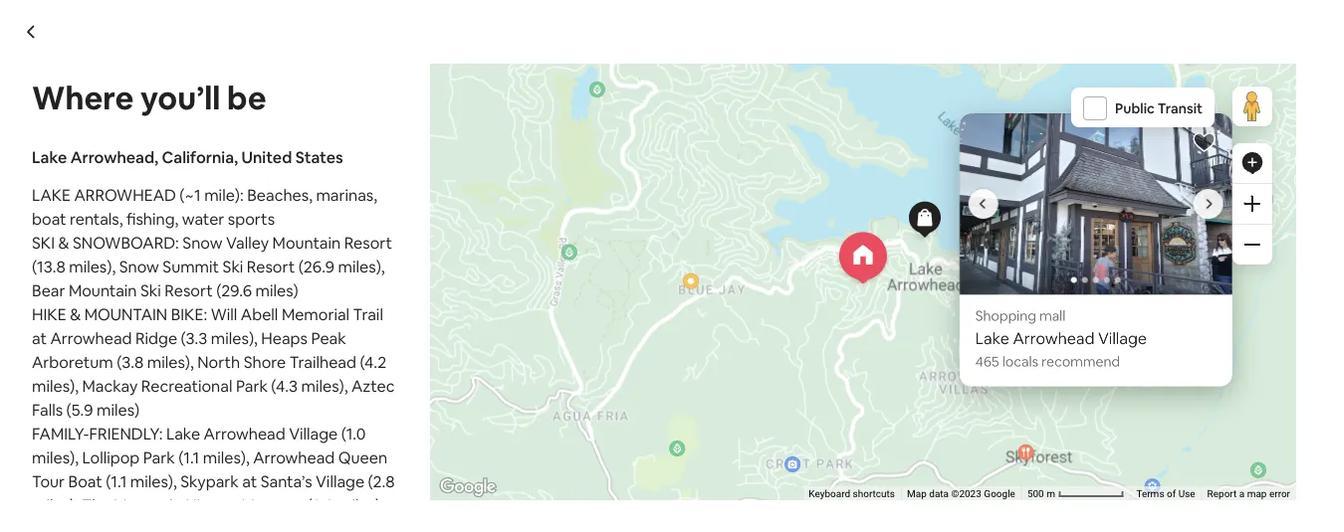 Task type: vqa. For each thing, say whether or not it's contained in the screenshot.
1st | from the right
no



Task type: locate. For each thing, give the bounding box(es) containing it.
1 horizontal spatial (3.8
[[307, 495, 334, 516]]

arrowhead,
[[286, 144, 363, 162], [70, 147, 158, 167]]

2 · from the left
[[240, 145, 244, 165]]

· inside · lake arrowhead, california, united states
[[240, 145, 244, 165]]

transit
[[1158, 100, 1203, 117]]

0 vertical spatial at
[[32, 328, 47, 348]]

recreational
[[141, 376, 232, 396]]

views!
[[629, 102, 709, 135]]

shortcuts
[[853, 488, 895, 500]]

0 horizontal spatial united
[[241, 147, 292, 167]]

1 vertical spatial park
[[143, 447, 175, 468]]

ski up (29.6
[[223, 256, 243, 277]]

tour
[[32, 471, 65, 492]]

miles) up abell
[[255, 280, 298, 301]]

0 horizontal spatial park
[[143, 447, 175, 468]]

2 horizontal spatial resort
[[344, 232, 392, 253]]

reviews
[[182, 144, 232, 162]]

lake down 'recreational'
[[166, 424, 200, 444]]

mountain
[[272, 232, 341, 253], [69, 280, 137, 301], [114, 495, 182, 516]]

500 m button
[[1021, 487, 1130, 501]]

1 horizontal spatial ·
[[240, 145, 244, 165]]

lake inside lake arrowhead (~1 mile): beaches, marinas, boat rentals, fishing, water sports ski & snowboard: snow valley mountain resort (13.8 miles), snow summit ski resort (26.9 miles), bear mountain ski resort (29.6 miles) hike & mountain bike: will abell memorial trail at arrowhead ridge (3.3 miles), heaps peak arboretum (3.8 miles), north shore trailhead (4.2 miles), mackay recreational park (4.3 miles), aztec falls (5.9 miles) family-friendly: lake arrowhead village (1.0 miles), lollipop park (1.1 miles), arrowhead queen tour boat (1.1 miles), skypark at santa's village (2.8 miles), the mountain history museum (3.8 miles), wildhaven (4.6 miles)
[[166, 424, 200, 444]]

at
[[32, 328, 47, 348], [242, 471, 257, 492]]

miles) up friendly:
[[97, 400, 140, 420]]

lake up beaches,
[[252, 144, 283, 162]]

united up beaches,
[[241, 147, 292, 167]]

0 horizontal spatial miles)
[[97, 400, 140, 420]]

(4.6
[[112, 519, 139, 533]]

resort down valley
[[247, 256, 295, 277]]

lake
[[169, 102, 226, 135], [252, 144, 283, 162], [32, 147, 67, 167], [166, 424, 200, 444]]

treetop
[[526, 102, 623, 135]]

show all photos button
[[1039, 430, 1198, 464]]

0 horizontal spatial at
[[32, 328, 47, 348]]

fishing,
[[126, 209, 179, 229]]

family-
[[32, 424, 89, 444]]

1 horizontal spatial arrowhead,
[[286, 144, 363, 162]]

where
[[32, 77, 134, 118]]

miles), down lollipop
[[130, 471, 177, 492]]

keyboard shortcuts button
[[809, 487, 895, 501]]

report a map error
[[1207, 488, 1290, 500]]

1 horizontal spatial park
[[236, 376, 268, 396]]

miles), down snowboard:
[[69, 256, 116, 277]]

shore
[[244, 352, 286, 372]]

(3.8 up the mackay
[[117, 352, 144, 372]]

marinas,
[[316, 185, 377, 205]]

park
[[236, 376, 268, 396], [143, 447, 175, 468]]

lake
[[32, 185, 71, 205]]

arrowhead
[[232, 102, 368, 135], [50, 328, 132, 348], [204, 424, 285, 444], [253, 447, 335, 468]]

1 horizontal spatial miles)
[[142, 519, 185, 533]]

0 horizontal spatial california,
[[162, 147, 238, 167]]

lake up 65 reviews button on the top of the page
[[169, 102, 226, 135]]

& right hike
[[70, 304, 81, 325]]

village
[[289, 424, 338, 444], [316, 471, 364, 492]]

google
[[984, 488, 1015, 500]]

resort down "marinas,"
[[344, 232, 392, 253]]

google map
showing 10 points of interest. region
[[266, 0, 1328, 533]]

1 vertical spatial (1.1
[[106, 471, 127, 492]]

states up "marinas,"
[[295, 147, 343, 167]]

ski up "mountain"
[[140, 280, 161, 301]]

1 vertical spatial ski
[[140, 280, 161, 301]]

mountain up (26.9 in the left of the page
[[272, 232, 341, 253]]

share button
[[1078, 137, 1155, 171]]

image 2 image
[[1232, 113, 1328, 295]]

ski
[[223, 256, 243, 277], [140, 280, 161, 301]]

mountain up (4.6
[[114, 495, 182, 516]]

0 horizontal spatial snow
[[119, 256, 159, 277]]

village left (1.0
[[289, 424, 338, 444]]

&
[[58, 232, 69, 253], [70, 304, 81, 325]]

0 horizontal spatial resort
[[165, 280, 213, 301]]

miles), up falls on the bottom left of the page
[[32, 376, 79, 396]]

park down shore
[[236, 376, 268, 396]]

snow
[[183, 232, 222, 253], [119, 256, 159, 277]]

(3.8
[[117, 352, 144, 372], [307, 495, 334, 516]]

resort
[[344, 232, 392, 253], [247, 256, 295, 277], [165, 280, 213, 301]]

0 vertical spatial snow
[[183, 232, 222, 253]]

add listing to a list image
[[1192, 130, 1216, 154]]

lake up lake
[[32, 147, 67, 167]]

1 vertical spatial (3.8
[[307, 495, 334, 516]]

dining area | 1,625-sq-ft home image
[[672, 189, 943, 338]]

(3.8 down the santa's at the bottom left of the page
[[307, 495, 334, 516]]

(26.9
[[298, 256, 335, 277]]

getaway
[[374, 102, 483, 135]]

1 horizontal spatial &
[[70, 304, 81, 325]]

resort up bike:
[[165, 280, 213, 301]]

a
[[1239, 488, 1245, 500]]

0 vertical spatial (3.8
[[117, 352, 144, 372]]

friendly:
[[89, 424, 163, 444]]

rentals,
[[70, 209, 123, 229]]

states down w/
[[483, 144, 524, 162]]

mountain up "mountain"
[[69, 280, 137, 301]]

google image
[[435, 475, 501, 501]]

1 horizontal spatial snow
[[183, 232, 222, 253]]

luxe
[[107, 102, 164, 135]]

map
[[907, 488, 927, 500]]

500 m
[[1027, 488, 1058, 500]]

0 vertical spatial resort
[[344, 232, 392, 253]]

save
[[1191, 145, 1222, 163]]

profile element
[[837, 0, 1222, 80]]

village down queen
[[316, 471, 364, 492]]

1 vertical spatial &
[[70, 304, 81, 325]]

1 horizontal spatial california,
[[366, 144, 432, 162]]

1 horizontal spatial resort
[[247, 256, 295, 277]]

0 horizontal spatial states
[[295, 147, 343, 167]]

main living room image
[[672, 346, 943, 488]]

keyboard
[[809, 488, 850, 500]]

united inside 'where you'll be' dialog
[[241, 147, 292, 167]]

0 horizontal spatial arrowhead,
[[70, 147, 158, 167]]

·
[[155, 144, 159, 162], [240, 145, 244, 165]]

2 vertical spatial miles)
[[142, 519, 185, 533]]

luxe lake arrowhead getaway w/ treetop views!
[[107, 102, 709, 135]]

· right reviews
[[240, 145, 244, 165]]

miles)
[[255, 280, 298, 301], [97, 400, 140, 420], [142, 519, 185, 533]]

states inside 'where you'll be' dialog
[[295, 147, 343, 167]]

2 horizontal spatial miles)
[[255, 280, 298, 301]]

at down hike
[[32, 328, 47, 348]]

lake arrowhead village group
[[959, 113, 1328, 387]]

0 horizontal spatial ski
[[140, 280, 161, 301]]

states
[[483, 144, 524, 162], [295, 147, 343, 167]]

of
[[1167, 488, 1176, 500]]

snow down snowboard:
[[119, 256, 159, 277]]

(1.0
[[341, 424, 366, 444]]

1 horizontal spatial at
[[242, 471, 257, 492]]

valley
[[226, 232, 269, 253]]

arrowhead up skypark
[[204, 424, 285, 444]]

1 horizontal spatial united
[[435, 144, 480, 162]]

image 1 image
[[959, 113, 1232, 295], [959, 113, 1232, 295]]

(1.1
[[178, 447, 199, 468], [106, 471, 127, 492]]

(1.1 down lollipop
[[106, 471, 127, 492]]

at up museum
[[242, 471, 257, 492]]

where you'll be dialog
[[0, 0, 1328, 533]]

1 vertical spatial miles)
[[97, 400, 140, 420]]

0 horizontal spatial (1.1
[[106, 471, 127, 492]]

miles) right (4.6
[[142, 519, 185, 533]]

arrowhead, up arrowhead at top left
[[70, 147, 158, 167]]

miles), down (2.8
[[337, 495, 384, 516]]

your stay location, map pin image
[[839, 232, 887, 284]]

0 vertical spatial ski
[[223, 256, 243, 277]]

arrowhead up beaches,
[[232, 102, 368, 135]]

museum
[[241, 495, 304, 516]]

· left 65
[[155, 144, 159, 162]]

lake arrowhead, california, united states button
[[252, 141, 524, 165]]

w/
[[489, 102, 521, 135]]

will
[[211, 304, 237, 325]]

miles),
[[69, 256, 116, 277], [338, 256, 385, 277], [211, 328, 258, 348], [147, 352, 194, 372], [32, 376, 79, 396], [301, 376, 348, 396], [32, 447, 79, 468], [203, 447, 250, 468], [130, 471, 177, 492], [32, 495, 79, 516], [337, 495, 384, 516]]

united down getaway
[[435, 144, 480, 162]]

lake arrowhead (~1 mile): beaches, marinas, boat rentals, fishing, water sports ski & snowboard: snow valley mountain resort (13.8 miles), snow summit ski resort (26.9 miles), bear mountain ski resort (29.6 miles) hike & mountain bike: will abell memorial trail at arrowhead ridge (3.3 miles), heaps peak arboretum (3.8 miles), north shore trailhead (4.2 miles), mackay recreational park (4.3 miles), aztec falls (5.9 miles) family-friendly: lake arrowhead village (1.0 miles), lollipop park (1.1 miles), arrowhead queen tour boat (1.1 miles), skypark at santa's village (2.8 miles), the mountain history museum (3.8 miles), wildhaven (4.6 miles)
[[32, 185, 395, 533]]

snow down water
[[183, 232, 222, 253]]

wildhaven
[[32, 519, 109, 533]]

park down friendly:
[[143, 447, 175, 468]]

summit
[[163, 256, 219, 277]]

(2.8
[[368, 471, 395, 492]]

(1.1 up skypark
[[178, 447, 199, 468]]

0 vertical spatial (1.1
[[178, 447, 199, 468]]

north
[[197, 352, 240, 372]]

aztec
[[351, 376, 395, 396]]

arrowhead, up "marinas,"
[[286, 144, 363, 162]]

0 vertical spatial &
[[58, 232, 69, 253]]

1 horizontal spatial states
[[483, 144, 524, 162]]

& right ski
[[58, 232, 69, 253]]

0 horizontal spatial ·
[[155, 144, 159, 162]]

share
[[1110, 145, 1147, 163]]

arboretum
[[32, 352, 113, 372]]

locals
[[1002, 353, 1038, 371]]



Task type: describe. For each thing, give the bounding box(es) containing it.
shopping mall
[[975, 307, 1066, 325]]

public
[[1115, 100, 1155, 117]]

map data ©2023 google
[[907, 488, 1015, 500]]

where you'll be
[[32, 77, 266, 118]]

mall
[[1039, 307, 1066, 325]]

1 horizontal spatial (1.1
[[178, 447, 199, 468]]

water
[[182, 209, 224, 229]]

be
[[227, 77, 266, 118]]

zoom in image
[[1244, 196, 1260, 212]]

465
[[975, 353, 999, 371]]

4.94
[[124, 144, 152, 162]]

miles), up skypark
[[203, 447, 250, 468]]

0 vertical spatial park
[[236, 376, 268, 396]]

keyboard shortcuts
[[809, 488, 895, 500]]

bear
[[32, 280, 65, 301]]

(4.2
[[360, 352, 386, 372]]

(3.3
[[181, 328, 207, 348]]

save button
[[1159, 137, 1229, 171]]

boat
[[32, 209, 66, 229]]

boat
[[68, 471, 102, 492]]

ridge
[[135, 328, 177, 348]]

1 vertical spatial mountain
[[69, 280, 137, 301]]

65 reviews button
[[163, 143, 232, 163]]

1 · from the left
[[155, 144, 159, 162]]

the
[[82, 495, 110, 516]]

add a place to the map image
[[1240, 151, 1264, 175]]

beaches,
[[247, 185, 312, 205]]

(~1
[[180, 185, 201, 205]]

use
[[1178, 488, 1195, 500]]

1 vertical spatial snow
[[119, 256, 159, 277]]

1 vertical spatial resort
[[247, 256, 295, 277]]

miles), down will
[[211, 328, 258, 348]]

1 horizontal spatial ski
[[223, 256, 243, 277]]

photos
[[1135, 438, 1182, 456]]

terms
[[1136, 488, 1164, 500]]

history
[[185, 495, 238, 516]]

©2023
[[951, 488, 981, 500]]

all
[[1118, 438, 1132, 456]]

lake arrowhead vacation rental | 3br | 2.5ba | 2 stories | step-free entry image
[[107, 189, 664, 488]]

recommend
[[1041, 353, 1120, 371]]

(4.3
[[271, 376, 298, 396]]

0 vertical spatial village
[[289, 424, 338, 444]]

falls
[[32, 400, 63, 420]]

m
[[1047, 488, 1055, 500]]

· lake arrowhead, california, united states
[[240, 144, 524, 165]]

ski
[[32, 232, 55, 253]]

arrowhead
[[74, 185, 176, 205]]

miles), right (26.9 in the left of the page
[[338, 256, 385, 277]]

lake inside · lake arrowhead, california, united states
[[252, 144, 283, 162]]

you'll
[[140, 77, 220, 118]]

465 locals recommend
[[975, 353, 1120, 371]]

1 vertical spatial at
[[242, 471, 257, 492]]

terms of use link
[[1136, 488, 1195, 500]]

0 horizontal spatial (3.8
[[117, 352, 144, 372]]

queen
[[338, 447, 387, 468]]

report
[[1207, 488, 1237, 500]]

drag pegman onto the map to open street view image
[[1232, 87, 1272, 126]]

2 vertical spatial mountain
[[114, 495, 182, 516]]

show all photos
[[1079, 438, 1182, 456]]

hike
[[32, 304, 66, 325]]

terms of use
[[1136, 488, 1195, 500]]

1 vertical spatial village
[[316, 471, 364, 492]]

states inside · lake arrowhead, california, united states
[[483, 144, 524, 162]]

united inside · lake arrowhead, california, united states
[[435, 144, 480, 162]]

Start your search search field
[[515, 16, 813, 64]]

500
[[1027, 488, 1044, 500]]

map
[[1247, 488, 1267, 500]]

2 vertical spatial resort
[[165, 280, 213, 301]]

mountain
[[84, 304, 167, 325]]

heaps
[[261, 328, 308, 348]]

0 vertical spatial mountain
[[272, 232, 341, 253]]

main living room | smart tv image
[[951, 189, 1222, 338]]

skypark
[[180, 471, 239, 492]]

(29.6
[[216, 280, 252, 301]]

arrowhead, inside 'where you'll be' dialog
[[70, 147, 158, 167]]

arrowhead up the santa's at the bottom left of the page
[[253, 447, 335, 468]]

mackay
[[82, 376, 138, 396]]

california, inside 'where you'll be' dialog
[[162, 147, 238, 167]]

(13.8
[[32, 256, 65, 277]]

data
[[929, 488, 949, 500]]

peak
[[311, 328, 346, 348]]

bike:
[[171, 304, 207, 325]]

main living room | wood-burning fireplace image
[[951, 346, 1222, 488]]

0 horizontal spatial &
[[58, 232, 69, 253]]

santa's
[[260, 471, 312, 492]]

0 vertical spatial miles)
[[255, 280, 298, 301]]

miles), down 'family-'
[[32, 447, 79, 468]]

abell
[[241, 304, 278, 325]]

shopping
[[975, 307, 1036, 325]]

snowboard:
[[73, 232, 179, 253]]

65
[[163, 144, 179, 162]]

miles), down 'trailhead'
[[301, 376, 348, 396]]

zoom out image
[[1244, 237, 1260, 253]]

sports
[[228, 209, 275, 229]]

miles), down ridge
[[147, 352, 194, 372]]

lake arrowhead, california, united states
[[32, 147, 343, 167]]

trailhead
[[289, 352, 356, 372]]

miles), down tour
[[32, 495, 79, 516]]

mile):
[[204, 185, 244, 205]]

(5.9
[[66, 400, 93, 420]]

arrowhead, inside · lake arrowhead, california, united states
[[286, 144, 363, 162]]

california, inside · lake arrowhead, california, united states
[[366, 144, 432, 162]]

memorial
[[282, 304, 349, 325]]

report a map error link
[[1207, 488, 1290, 500]]

public transit
[[1115, 100, 1203, 117]]

error
[[1269, 488, 1290, 500]]

4.94 · 65 reviews
[[124, 144, 232, 162]]

arrowhead up arboretum
[[50, 328, 132, 348]]



